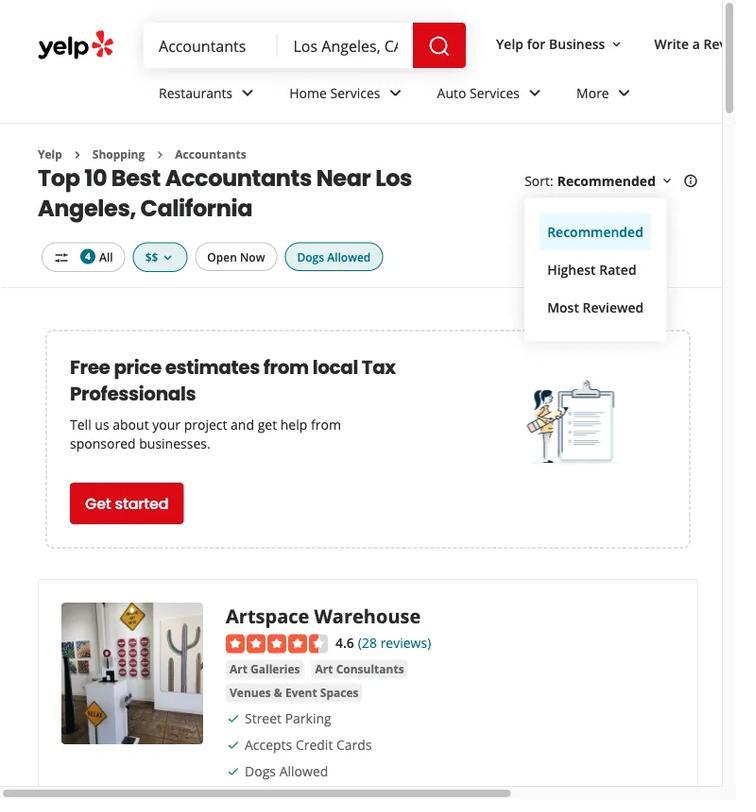 Task type: locate. For each thing, give the bounding box(es) containing it.
professionals
[[70, 381, 196, 407]]

24 chevron down v2 image inside 'home services' link
[[384, 82, 407, 104]]

3 24 chevron down v2 image from the left
[[524, 82, 547, 104]]

from right help on the left bottom of the page
[[311, 415, 341, 433]]

2 horizontal spatial 24 chevron down v2 image
[[524, 82, 547, 104]]

cards
[[337, 737, 372, 755]]

and
[[231, 415, 254, 433]]

1 art from the left
[[230, 662, 248, 677]]

0 vertical spatial allowed
[[327, 249, 371, 265]]

most reviewed
[[548, 299, 644, 317]]

16 chevron down v2 image inside $$ popup button
[[160, 250, 175, 266]]

recommended for recommended button
[[548, 223, 644, 241]]

16 chevron down v2 image right $$
[[160, 250, 175, 266]]

allowed down accepts credit cards
[[280, 763, 328, 781]]

artspace
[[226, 603, 310, 629]]

recommended button
[[540, 213, 652, 251]]

from
[[264, 354, 309, 381], [311, 415, 341, 433]]

24 chevron down v2 image left auto
[[384, 82, 407, 104]]

(28 reviews)
[[358, 634, 431, 652]]

allowed
[[327, 249, 371, 265], [280, 763, 328, 781]]

4
[[85, 250, 91, 263]]

1 services from the left
[[330, 84, 381, 102]]

$$
[[145, 249, 158, 265]]

venues & event spaces button
[[226, 684, 363, 703]]

art up the venues
[[230, 662, 248, 677]]

art galleries link
[[226, 660, 304, 679]]

art
[[230, 662, 248, 677], [315, 662, 333, 677]]

24 chevron down v2 image
[[613, 82, 636, 104]]

recommended up recommended button
[[558, 172, 656, 190]]

art for consultants
[[315, 662, 333, 677]]

local
[[313, 354, 358, 381]]

free
[[70, 354, 110, 381]]

none field near
[[294, 35, 398, 56]]

free price estimates from local tax professionals tell us about your project and get help from sponsored businesses.
[[70, 354, 396, 452]]

16 checkmark v2 image down 16 checkmark v2 icon
[[226, 765, 241, 780]]

1 horizontal spatial yelp
[[496, 35, 524, 53]]

2 16 checkmark v2 image from the top
[[226, 765, 241, 780]]

16 chevron right v2 image
[[152, 147, 168, 162]]

street parking
[[245, 710, 332, 728]]

Find text field
[[159, 35, 263, 56]]

16 checkmark v2 image
[[226, 712, 241, 727], [226, 765, 241, 780]]

1 vertical spatial 16 checkmark v2 image
[[226, 765, 241, 780]]

0 vertical spatial from
[[264, 354, 309, 381]]

0 horizontal spatial 16 chevron down v2 image
[[160, 250, 175, 266]]

art consultants venues & event spaces
[[230, 662, 404, 701]]

dogs
[[297, 249, 324, 265], [245, 763, 276, 781]]

allowed inside button
[[327, 249, 371, 265]]

4 all
[[85, 249, 113, 265]]

dogs allowed inside dogs allowed button
[[297, 249, 371, 265]]

0 horizontal spatial 24 chevron down v2 image
[[237, 82, 259, 104]]

dogs down accepts
[[245, 763, 276, 781]]

get
[[258, 415, 277, 433]]

write
[[655, 35, 689, 53]]

0 vertical spatial dogs
[[297, 249, 324, 265]]

None search field
[[144, 23, 470, 68]]

2 none field from the left
[[294, 35, 398, 56]]

16 chevron down v2 image
[[660, 174, 675, 189], [160, 250, 175, 266]]

angeles,
[[38, 192, 136, 224]]

1 horizontal spatial dogs
[[297, 249, 324, 265]]

art up spaces
[[315, 662, 333, 677]]

accepts
[[245, 737, 292, 755]]

16 chevron down v2 image
[[609, 37, 624, 52]]

services right home
[[330, 84, 381, 102]]

business categories element
[[144, 68, 737, 123]]

restaurants
[[159, 84, 233, 102]]

recommended up highest rated button
[[548, 223, 644, 241]]

16 checkmark v2 image up 16 checkmark v2 icon
[[226, 712, 241, 727]]

none field up restaurants
[[159, 35, 263, 56]]

accountants
[[175, 147, 246, 162], [165, 162, 312, 194]]

none field up 'home services'
[[294, 35, 398, 56]]

1 vertical spatial 16 chevron down v2 image
[[160, 250, 175, 266]]

accountants up 'open now' at the top of the page
[[165, 162, 312, 194]]

$$ button
[[133, 242, 188, 272]]

0 horizontal spatial none field
[[159, 35, 263, 56]]

16 chevron down v2 image left 16 info v2 icon
[[660, 174, 675, 189]]

tax
[[362, 354, 396, 381]]

highest rated
[[548, 261, 637, 279]]

1 vertical spatial recommended
[[548, 223, 644, 241]]

16 chevron down v2 image for $$
[[160, 250, 175, 266]]

yelp for yelp for business
[[496, 35, 524, 53]]

sponsored
[[70, 434, 136, 452]]

most
[[548, 299, 580, 317]]

0 horizontal spatial yelp
[[38, 147, 62, 162]]

art inside button
[[230, 662, 248, 677]]

get
[[85, 493, 111, 515]]

home
[[290, 84, 327, 102]]

yelp for business button
[[489, 27, 632, 61]]

credit
[[296, 737, 333, 755]]

0 vertical spatial dogs allowed
[[297, 249, 371, 265]]

artspace warehouse
[[226, 603, 421, 629]]

1 none field from the left
[[159, 35, 263, 56]]

0 vertical spatial 16 chevron down v2 image
[[660, 174, 675, 189]]

yelp left for on the top right of page
[[496, 35, 524, 53]]

business
[[549, 35, 606, 53]]

allowed down near
[[327, 249, 371, 265]]

artspace warehouse link
[[226, 603, 421, 629]]

accountants link
[[175, 147, 246, 162]]

home services link
[[274, 68, 422, 123]]

24 chevron down v2 image right restaurants
[[237, 82, 259, 104]]

&
[[274, 685, 283, 701]]

open
[[207, 249, 237, 265]]

recommended
[[558, 172, 656, 190], [548, 223, 644, 241]]

1 horizontal spatial services
[[470, 84, 520, 102]]

1 vertical spatial yelp
[[38, 147, 62, 162]]

1 horizontal spatial art
[[315, 662, 333, 677]]

0 horizontal spatial from
[[264, 354, 309, 381]]

revie
[[704, 35, 737, 53]]

get started
[[85, 493, 169, 515]]

auto
[[437, 84, 466, 102]]

1 horizontal spatial 16 chevron down v2 image
[[660, 174, 675, 189]]

24 chevron down v2 image for auto services
[[524, 82, 547, 104]]

recommended inside button
[[548, 223, 644, 241]]

0 horizontal spatial services
[[330, 84, 381, 102]]

recommended for recommended popup button
[[558, 172, 656, 190]]

yelp left 16 chevron right v2 icon
[[38, 147, 62, 162]]

1 16 checkmark v2 image from the top
[[226, 712, 241, 727]]

services
[[330, 84, 381, 102], [470, 84, 520, 102]]

16 checkmark v2 image for dogs allowed
[[226, 765, 241, 780]]

24 chevron down v2 image for restaurants
[[237, 82, 259, 104]]

dogs allowed down near
[[297, 249, 371, 265]]

from left local
[[264, 354, 309, 381]]

dogs allowed
[[297, 249, 371, 265], [245, 763, 328, 781]]

services for home services
[[330, 84, 381, 102]]

1 vertical spatial dogs
[[245, 763, 276, 781]]

(28 reviews) link
[[358, 632, 431, 653]]

4.6 link
[[336, 632, 354, 653]]

rated
[[600, 261, 637, 279]]

0 vertical spatial 16 checkmark v2 image
[[226, 712, 241, 727]]

24 chevron down v2 image down for on the top right of page
[[524, 82, 547, 104]]

dogs allowed down accepts
[[245, 763, 328, 781]]

yelp link
[[38, 147, 62, 162]]

16 chevron down v2 image inside recommended popup button
[[660, 174, 675, 189]]

0 vertical spatial yelp
[[496, 35, 524, 53]]

24 chevron down v2 image inside restaurants 'link'
[[237, 82, 259, 104]]

Near text field
[[294, 35, 398, 56]]

4.6
[[336, 634, 354, 652]]

1 vertical spatial from
[[311, 415, 341, 433]]

24 chevron down v2 image inside auto services link
[[524, 82, 547, 104]]

24 chevron down v2 image
[[237, 82, 259, 104], [384, 82, 407, 104], [524, 82, 547, 104]]

None field
[[159, 35, 263, 56], [294, 35, 398, 56]]

1 horizontal spatial none field
[[294, 35, 398, 56]]

2 services from the left
[[470, 84, 520, 102]]

sort:
[[525, 172, 554, 190]]

1 24 chevron down v2 image from the left
[[237, 82, 259, 104]]

venues
[[230, 685, 271, 701]]

write a revie link
[[647, 27, 737, 61]]

16 chevron down v2 image for recommended
[[660, 174, 675, 189]]

1 horizontal spatial 24 chevron down v2 image
[[384, 82, 407, 104]]

art consultants button
[[312, 660, 408, 679]]

services right auto
[[470, 84, 520, 102]]

2 art from the left
[[315, 662, 333, 677]]

dogs right the now
[[297, 249, 324, 265]]

0 horizontal spatial art
[[230, 662, 248, 677]]

0 vertical spatial recommended
[[558, 172, 656, 190]]

yelp inside yelp for business button
[[496, 35, 524, 53]]

art inside art consultants venues & event spaces
[[315, 662, 333, 677]]

open now
[[207, 249, 265, 265]]

2 24 chevron down v2 image from the left
[[384, 82, 407, 104]]

project
[[184, 415, 227, 433]]

your
[[152, 415, 181, 433]]

help
[[281, 415, 308, 433]]

about
[[113, 415, 149, 433]]



Task type: vqa. For each thing, say whether or not it's contained in the screenshot.
"For" associated with Kids
no



Task type: describe. For each thing, give the bounding box(es) containing it.
all
[[99, 249, 113, 265]]

galleries
[[251, 662, 300, 677]]

16 checkmark v2 image for street parking
[[226, 712, 241, 727]]

near
[[316, 162, 371, 194]]

1 vertical spatial dogs allowed
[[245, 763, 328, 781]]

highest rated button
[[540, 251, 652, 289]]

art consultants link
[[312, 660, 408, 679]]

art galleries button
[[226, 660, 304, 679]]

venues & event spaces link
[[226, 684, 363, 703]]

top 10 best accountants near los angeles, california
[[38, 162, 412, 224]]

art for galleries
[[230, 662, 248, 677]]

search image
[[428, 35, 451, 58]]

restaurants link
[[144, 68, 274, 123]]

16 checkmark v2 image
[[226, 738, 241, 753]]

street
[[245, 710, 282, 728]]

price
[[114, 354, 162, 381]]

(28
[[358, 634, 377, 652]]

dogs inside button
[[297, 249, 324, 265]]

for
[[527, 35, 546, 53]]

shopping link
[[93, 147, 145, 162]]

1 vertical spatial allowed
[[280, 763, 328, 781]]

filters group
[[38, 242, 387, 272]]

16 info v2 image
[[684, 174, 699, 189]]

reviewed
[[583, 299, 644, 317]]

yelp for yelp link
[[38, 147, 62, 162]]

auto services link
[[422, 68, 562, 123]]

write a revie
[[655, 35, 737, 53]]

artspace warehouse image
[[61, 603, 203, 745]]

top
[[38, 162, 80, 194]]

estimates
[[165, 354, 260, 381]]

tell
[[70, 415, 91, 433]]

best
[[111, 162, 161, 194]]

parking
[[285, 710, 332, 728]]

event
[[285, 685, 317, 701]]

los
[[375, 162, 412, 194]]

art galleries
[[230, 662, 300, 677]]

started
[[115, 493, 169, 515]]

shopping
[[93, 147, 145, 162]]

16 chevron right v2 image
[[70, 147, 85, 162]]

home services
[[290, 84, 381, 102]]

dogs allowed button
[[285, 242, 383, 271]]

businesses.
[[139, 434, 211, 452]]

warehouse
[[314, 603, 421, 629]]

now
[[240, 249, 265, 265]]

16 filter v2 image
[[54, 250, 69, 266]]

a
[[693, 35, 701, 53]]

0 horizontal spatial dogs
[[245, 763, 276, 781]]

more link
[[562, 68, 651, 123]]

reviews)
[[381, 634, 431, 652]]

recommended button
[[558, 172, 675, 190]]

accountants inside top 10 best accountants near los angeles, california
[[165, 162, 312, 194]]

spaces
[[320, 685, 359, 701]]

open now button
[[195, 242, 277, 271]]

most reviewed button
[[540, 289, 652, 327]]

24 chevron down v2 image for home services
[[384, 82, 407, 104]]

none field 'find'
[[159, 35, 263, 56]]

get started button
[[70, 483, 184, 525]]

services for auto services
[[470, 84, 520, 102]]

auto services
[[437, 84, 520, 102]]

free price estimates from local tax professionals image
[[527, 376, 622, 471]]

consultants
[[336, 662, 404, 677]]

10
[[84, 162, 107, 194]]

accountants right 16 chevron right v2 image
[[175, 147, 246, 162]]

california
[[140, 192, 253, 224]]

us
[[95, 415, 109, 433]]

1 horizontal spatial from
[[311, 415, 341, 433]]

highest
[[548, 261, 596, 279]]

yelp for business
[[496, 35, 606, 53]]

accepts credit cards
[[245, 737, 372, 755]]

more
[[577, 84, 610, 102]]

4.6 star rating image
[[226, 635, 328, 654]]



